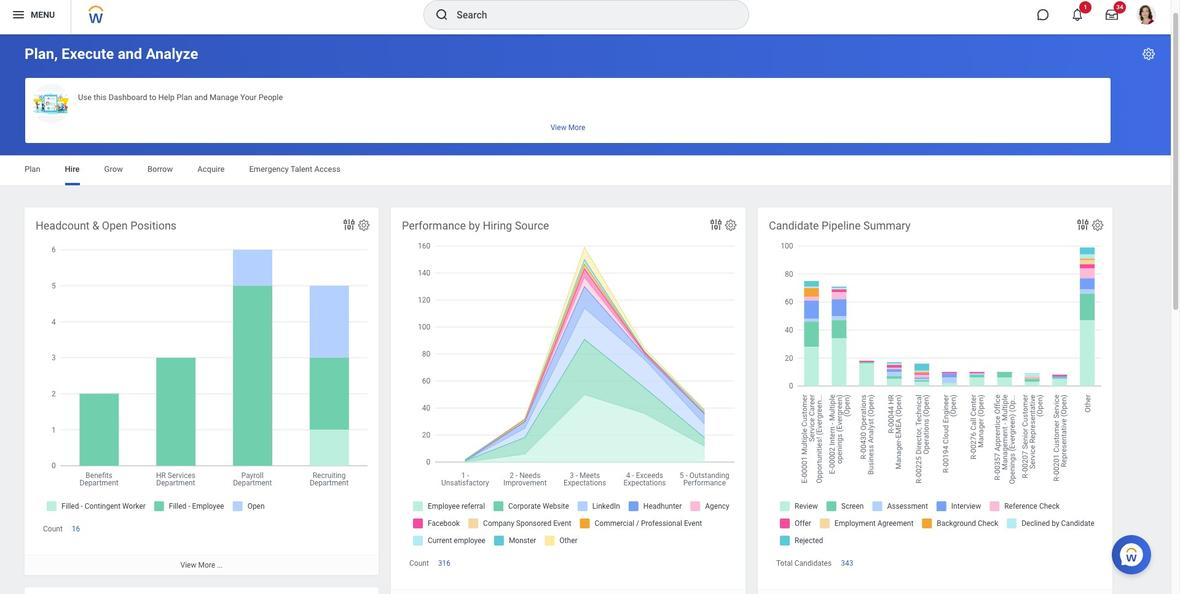 Task type: locate. For each thing, give the bounding box(es) containing it.
dashboard
[[109, 93, 147, 102]]

and left manage
[[194, 93, 208, 102]]

plan,
[[25, 45, 58, 63]]

1 horizontal spatial plan
[[177, 93, 192, 102]]

1 horizontal spatial count
[[409, 560, 429, 569]]

16
[[72, 526, 80, 534]]

and left analyze
[[118, 45, 142, 63]]

Search Workday  search field
[[457, 1, 723, 28]]

count left 316
[[409, 560, 429, 569]]

plan
[[177, 93, 192, 102], [25, 165, 40, 174]]

configure and view chart data image inside candidate pipeline summary element
[[1076, 218, 1090, 232]]

acquire
[[197, 165, 225, 174]]

headcount
[[36, 219, 90, 232]]

configure headcount & open positions image
[[357, 219, 371, 232]]

hire
[[65, 165, 80, 174]]

count left 16
[[43, 526, 63, 534]]

menu
[[31, 10, 55, 19]]

0 horizontal spatial count
[[43, 526, 63, 534]]

configure performance by hiring source image
[[724, 219, 738, 232]]

0 vertical spatial count
[[43, 526, 63, 534]]

0 vertical spatial and
[[118, 45, 142, 63]]

source
[[515, 219, 549, 232]]

1 horizontal spatial configure and view chart data image
[[1076, 218, 1090, 232]]

1 vertical spatial plan
[[25, 165, 40, 174]]

1 vertical spatial count
[[409, 560, 429, 569]]

1 configure and view chart data image from the left
[[342, 218, 356, 232]]

and
[[118, 45, 142, 63], [194, 93, 208, 102]]

access
[[314, 165, 340, 174]]

people
[[259, 93, 283, 102]]

and inside "button"
[[194, 93, 208, 102]]

total
[[776, 560, 793, 569]]

headcount & open positions element
[[25, 208, 379, 576]]

0 vertical spatial plan
[[177, 93, 192, 102]]

candidate pipeline summary element
[[758, 208, 1112, 595]]

view more ...
[[180, 562, 223, 571]]

configure and view chart data image left configure headcount & open positions icon
[[342, 218, 356, 232]]

tab list containing plan
[[12, 156, 1159, 186]]

manage
[[210, 93, 238, 102]]

count for headcount
[[43, 526, 63, 534]]

0 horizontal spatial plan
[[25, 165, 40, 174]]

view more ... link
[[25, 556, 379, 576]]

candidate
[[769, 219, 819, 232]]

count for performance
[[409, 560, 429, 569]]

2 configure and view chart data image from the left
[[1076, 218, 1090, 232]]

notifications large image
[[1071, 9, 1084, 21]]

talent
[[290, 165, 312, 174]]

borrow
[[147, 165, 173, 174]]

inbox large image
[[1106, 9, 1118, 21]]

performance by hiring source
[[402, 219, 549, 232]]

configure and view chart data image left configure candidate pipeline summary icon at the top of the page
[[1076, 218, 1090, 232]]

...
[[217, 562, 223, 571]]

plan right "help"
[[177, 93, 192, 102]]

1 vertical spatial and
[[194, 93, 208, 102]]

emergency
[[249, 165, 289, 174]]

total candidates
[[776, 560, 832, 569]]

1 horizontal spatial and
[[194, 93, 208, 102]]

1
[[1084, 4, 1087, 10]]

tab list
[[12, 156, 1159, 186]]

candidate pipeline summary
[[769, 219, 911, 232]]

configure this page image
[[1141, 47, 1156, 61]]

configure and view chart data image
[[342, 218, 356, 232], [1076, 218, 1090, 232]]

use this dashboard to help plan and manage your people
[[78, 93, 283, 102]]

plan inside "button"
[[177, 93, 192, 102]]

count
[[43, 526, 63, 534], [409, 560, 429, 569]]

plan left hire
[[25, 165, 40, 174]]

plan, execute and analyze
[[25, 45, 198, 63]]

count inside performance by hiring source element
[[409, 560, 429, 569]]

pipeline
[[822, 219, 861, 232]]

configure and view chart data image inside 'headcount & open positions' element
[[342, 218, 356, 232]]

0 horizontal spatial configure and view chart data image
[[342, 218, 356, 232]]



Task type: vqa. For each thing, say whether or not it's contained in the screenshot.
'updated: 11/02/2023'
no



Task type: describe. For each thing, give the bounding box(es) containing it.
plan, execute and analyze main content
[[0, 34, 1171, 595]]

summary
[[863, 219, 911, 232]]

this
[[94, 93, 107, 102]]

search image
[[435, 7, 449, 22]]

headcount & open positions
[[36, 219, 176, 232]]

justify image
[[11, 7, 26, 22]]

plan inside tab list
[[25, 165, 40, 174]]

performance by hiring source element
[[391, 208, 745, 595]]

configure and view chart data image for headcount & open positions
[[342, 218, 356, 232]]

candidates
[[795, 560, 832, 569]]

execute
[[61, 45, 114, 63]]

1 button
[[1064, 1, 1092, 28]]

configure and view chart data image
[[709, 218, 723, 232]]

profile logan mcneil image
[[1136, 5, 1156, 27]]

help
[[158, 93, 175, 102]]

positions
[[130, 219, 176, 232]]

open
[[102, 219, 128, 232]]

tab list inside 'plan, execute and analyze' main content
[[12, 156, 1159, 186]]

hiring
[[483, 219, 512, 232]]

analyze
[[146, 45, 198, 63]]

menu banner
[[0, 0, 1171, 34]]

343
[[841, 560, 853, 569]]

more
[[198, 562, 215, 571]]

grow
[[104, 165, 123, 174]]

configure and view chart data image for candidate pipeline summary
[[1076, 218, 1090, 232]]

menu button
[[0, 0, 71, 34]]

use this dashboard to help plan and manage your people button
[[25, 78, 1111, 143]]

configure candidate pipeline summary image
[[1091, 219, 1104, 232]]

0 horizontal spatial and
[[118, 45, 142, 63]]

34
[[1116, 4, 1123, 10]]

performance
[[402, 219, 466, 232]]

&
[[92, 219, 99, 232]]

34 button
[[1098, 1, 1126, 28]]

16 button
[[72, 525, 82, 535]]

view
[[180, 562, 196, 571]]

343 button
[[841, 559, 855, 569]]

by
[[469, 219, 480, 232]]

your
[[240, 93, 257, 102]]

job requisitions by location element
[[25, 588, 379, 595]]

316 button
[[438, 559, 452, 569]]

emergency talent access
[[249, 165, 340, 174]]

to
[[149, 93, 156, 102]]

316
[[438, 560, 451, 569]]

use
[[78, 93, 92, 102]]



